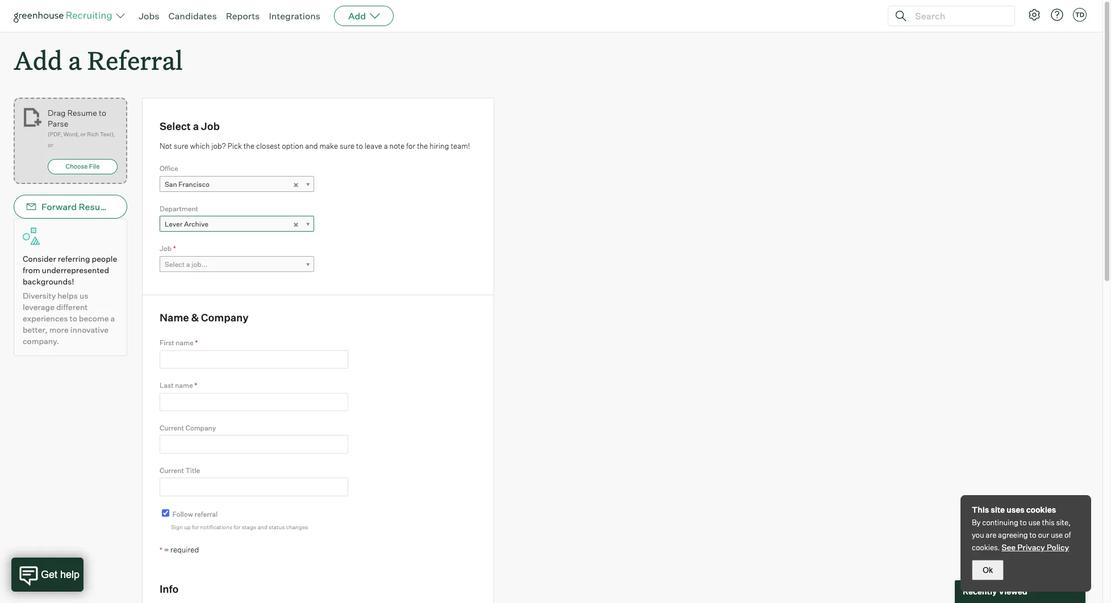 Task type: vqa. For each thing, say whether or not it's contained in the screenshot.
note
yes



Task type: locate. For each thing, give the bounding box(es) containing it.
0 horizontal spatial or
[[48, 142, 53, 148]]

current down last
[[160, 424, 184, 433]]

resume left via
[[79, 201, 113, 213]]

for left stage
[[234, 524, 241, 531]]

for right note
[[407, 141, 416, 150]]

0 vertical spatial and
[[305, 141, 318, 150]]

policy
[[1047, 543, 1070, 553]]

from
[[23, 266, 40, 275]]

leverage
[[23, 303, 55, 312]]

0 horizontal spatial the
[[244, 141, 255, 150]]

name for last
[[175, 381, 193, 390]]

a left job...
[[186, 260, 190, 269]]

privacy
[[1018, 543, 1046, 553]]

for right up
[[192, 524, 199, 531]]

sure
[[174, 141, 189, 150], [340, 141, 355, 150]]

make
[[320, 141, 338, 150]]

use left this
[[1029, 518, 1041, 528]]

consider referring people from underrepresented backgrounds! diversity helps us leverage different experiences to become a better, more innovative company.
[[23, 254, 117, 346]]

to down 'uses'
[[1021, 518, 1028, 528]]

0 horizontal spatial sure
[[174, 141, 189, 150]]

select up not
[[160, 120, 191, 133]]

a down greenhouse recruiting "image"
[[68, 43, 82, 77]]

sure right not
[[174, 141, 189, 150]]

*
[[173, 245, 176, 253], [195, 339, 198, 347], [195, 381, 197, 390], [160, 546, 162, 555]]

0 horizontal spatial add
[[14, 43, 62, 77]]

to left our in the bottom of the page
[[1030, 531, 1037, 540]]

(pdf,
[[48, 131, 62, 138]]

this
[[1043, 518, 1055, 528]]

or down (pdf,
[[48, 142, 53, 148]]

sure right the make
[[340, 141, 355, 150]]

resume for forward
[[79, 201, 113, 213]]

referral
[[195, 510, 218, 519]]

job down the lever
[[160, 245, 172, 253]]

company right &
[[201, 311, 249, 324]]

department
[[160, 204, 198, 213]]

a
[[68, 43, 82, 77], [193, 120, 199, 133], [384, 141, 388, 150], [186, 260, 190, 269], [111, 314, 115, 324]]

experiences
[[23, 314, 68, 324]]

for
[[407, 141, 416, 150], [192, 524, 199, 531], [234, 524, 241, 531]]

title
[[186, 467, 200, 475]]

ok button
[[973, 560, 1004, 581]]

1 vertical spatial job
[[160, 245, 172, 253]]

greenhouse recruiting image
[[14, 9, 116, 23]]

to
[[99, 108, 106, 118], [356, 141, 363, 150], [70, 314, 77, 324], [1021, 518, 1028, 528], [1030, 531, 1037, 540]]

0 vertical spatial add
[[349, 10, 366, 22]]

stage
[[242, 524, 257, 531]]

or left rich
[[80, 131, 86, 138]]

forward resume via email
[[41, 201, 154, 213]]

select
[[160, 120, 191, 133], [165, 260, 185, 269]]

candidates
[[169, 10, 217, 22]]

resume
[[67, 108, 97, 118], [79, 201, 113, 213]]

and
[[305, 141, 318, 150], [258, 524, 268, 531]]

to inside drag resume to parse (pdf, word, or rich text), or
[[99, 108, 106, 118]]

select for select a job
[[160, 120, 191, 133]]

name right first
[[176, 339, 194, 347]]

company.
[[23, 337, 59, 346]]

0 vertical spatial current
[[160, 424, 184, 433]]

info
[[160, 583, 179, 596]]

the
[[244, 141, 255, 150], [417, 141, 428, 150]]

0 horizontal spatial job
[[160, 245, 172, 253]]

add for add a referral
[[14, 43, 62, 77]]

choose
[[66, 163, 88, 171]]

0 vertical spatial or
[[80, 131, 86, 138]]

0 vertical spatial use
[[1029, 518, 1041, 528]]

1 horizontal spatial sure
[[340, 141, 355, 150]]

viewed
[[999, 587, 1028, 597]]

site
[[991, 505, 1006, 515]]

0 vertical spatial resume
[[67, 108, 97, 118]]

drag
[[48, 108, 66, 118]]

1 horizontal spatial or
[[80, 131, 86, 138]]

a up the which at top left
[[193, 120, 199, 133]]

1 vertical spatial select
[[165, 260, 185, 269]]

None text field
[[160, 351, 348, 369], [160, 478, 348, 497], [160, 351, 348, 369], [160, 478, 348, 497]]

current for current company
[[160, 424, 184, 433]]

see
[[1002, 543, 1016, 553]]

* left = at the bottom left of the page
[[160, 546, 162, 555]]

current left the title
[[160, 467, 184, 475]]

1 horizontal spatial the
[[417, 141, 428, 150]]

agreeing
[[999, 531, 1029, 540]]

2 the from the left
[[417, 141, 428, 150]]

add
[[349, 10, 366, 22], [14, 43, 62, 77]]

1 vertical spatial and
[[258, 524, 268, 531]]

1 vertical spatial or
[[48, 142, 53, 148]]

1 current from the top
[[160, 424, 184, 433]]

1 vertical spatial current
[[160, 467, 184, 475]]

jobs link
[[139, 10, 159, 22]]

to up text),
[[99, 108, 106, 118]]

the right pick
[[244, 141, 255, 150]]

job...
[[192, 260, 208, 269]]

and left the make
[[305, 141, 318, 150]]

archive
[[184, 220, 209, 229]]

0 vertical spatial name
[[176, 339, 194, 347]]

the left hiring
[[417, 141, 428, 150]]

reports link
[[226, 10, 260, 22]]

us
[[80, 291, 88, 301]]

rich
[[87, 131, 99, 138]]

0 vertical spatial select
[[160, 120, 191, 133]]

integrations
[[269, 10, 321, 22]]

san francisco
[[165, 180, 210, 189]]

2 horizontal spatial for
[[407, 141, 416, 150]]

* down &
[[195, 339, 198, 347]]

last name *
[[160, 381, 197, 390]]

lever archive link
[[160, 216, 314, 233]]

name right last
[[175, 381, 193, 390]]

add inside popup button
[[349, 10, 366, 22]]

to down different
[[70, 314, 77, 324]]

recently viewed
[[964, 587, 1028, 597]]

2 sure from the left
[[340, 141, 355, 150]]

current
[[160, 424, 184, 433], [160, 467, 184, 475]]

job up the "job?"
[[201, 120, 220, 133]]

consider
[[23, 254, 56, 264]]

parse
[[48, 119, 68, 129]]

add a referral
[[14, 43, 183, 77]]

2 current from the top
[[160, 467, 184, 475]]

name for first
[[176, 339, 194, 347]]

0 vertical spatial company
[[201, 311, 249, 324]]

and right stage
[[258, 524, 268, 531]]

job
[[201, 120, 220, 133], [160, 245, 172, 253]]

use left of at right
[[1052, 531, 1064, 540]]

last
[[160, 381, 174, 390]]

reports
[[226, 10, 260, 22]]

lever
[[165, 220, 183, 229]]

a right become
[[111, 314, 115, 324]]

a for referral
[[68, 43, 82, 77]]

resume inside drag resume to parse (pdf, word, or rich text), or
[[67, 108, 97, 118]]

1 horizontal spatial for
[[234, 524, 241, 531]]

0 horizontal spatial use
[[1029, 518, 1041, 528]]

td button
[[1072, 6, 1090, 24]]

resume inside button
[[79, 201, 113, 213]]

san francisco link
[[160, 176, 314, 193]]

1 horizontal spatial use
[[1052, 531, 1064, 540]]

drag resume to parse (pdf, word, or rich text), or
[[48, 108, 115, 148]]

diversity
[[23, 291, 56, 301]]

1 vertical spatial resume
[[79, 201, 113, 213]]

1 horizontal spatial job
[[201, 120, 220, 133]]

1 vertical spatial name
[[175, 381, 193, 390]]

1 horizontal spatial add
[[349, 10, 366, 22]]

file
[[89, 163, 100, 171]]

select down job *
[[165, 260, 185, 269]]

resume up rich
[[67, 108, 97, 118]]

company up the title
[[186, 424, 216, 433]]

recently
[[964, 587, 998, 597]]

select a job
[[160, 120, 220, 133]]

1 vertical spatial add
[[14, 43, 62, 77]]

* inside '* = required'
[[160, 546, 162, 555]]

lever archive
[[165, 220, 209, 229]]

select for select a job...
[[165, 260, 185, 269]]

changes
[[286, 524, 308, 531]]

None text field
[[160, 393, 348, 412], [160, 436, 348, 454], [160, 393, 348, 412], [160, 436, 348, 454]]



Task type: describe. For each thing, give the bounding box(es) containing it.
td button
[[1074, 8, 1087, 22]]

this site uses cookies
[[973, 505, 1057, 515]]

underrepresented
[[42, 266, 109, 275]]

add button
[[334, 6, 394, 26]]

&
[[191, 311, 199, 324]]

to inside consider referring people from underrepresented backgrounds! diversity helps us leverage different experiences to become a better, more innovative company.
[[70, 314, 77, 324]]

closest
[[256, 141, 280, 150]]

text),
[[100, 131, 115, 138]]

team!
[[451, 141, 470, 150]]

1 vertical spatial use
[[1052, 531, 1064, 540]]

better,
[[23, 325, 48, 335]]

follow
[[173, 510, 193, 519]]

different
[[56, 303, 88, 312]]

Search text field
[[913, 8, 1005, 24]]

to left leave
[[356, 141, 363, 150]]

referring
[[58, 254, 90, 264]]

1 vertical spatial company
[[186, 424, 216, 433]]

forward
[[41, 201, 77, 213]]

continuing
[[983, 518, 1019, 528]]

become
[[79, 314, 109, 324]]

integrations link
[[269, 10, 321, 22]]

current for current title
[[160, 467, 184, 475]]

by
[[973, 518, 981, 528]]

san
[[165, 180, 177, 189]]

uses
[[1007, 505, 1025, 515]]

a inside consider referring people from underrepresented backgrounds! diversity helps us leverage different experiences to become a better, more innovative company.
[[111, 314, 115, 324]]

0 horizontal spatial and
[[258, 524, 268, 531]]

ok
[[983, 566, 994, 575]]

name
[[160, 311, 189, 324]]

sign up for notifications for stage and status changes
[[171, 524, 308, 531]]

of
[[1065, 531, 1072, 540]]

innovative
[[70, 325, 109, 335]]

helps
[[58, 291, 78, 301]]

job *
[[160, 245, 176, 253]]

a for job
[[193, 120, 199, 133]]

note
[[390, 141, 405, 150]]

1 sure from the left
[[174, 141, 189, 150]]

status
[[269, 524, 285, 531]]

follow referral
[[173, 510, 218, 519]]

select a job... link
[[160, 256, 314, 273]]

td
[[1076, 11, 1085, 19]]

by continuing to use this site, you are agreeing to our use of cookies.
[[973, 518, 1072, 553]]

site,
[[1057, 518, 1071, 528]]

=
[[164, 546, 169, 555]]

this
[[973, 505, 990, 515]]

our
[[1039, 531, 1050, 540]]

name & company
[[160, 311, 249, 324]]

referral
[[87, 43, 183, 77]]

you
[[973, 531, 985, 540]]

resume for drag
[[67, 108, 97, 118]]

add for add
[[349, 10, 366, 22]]

select a job...
[[165, 260, 208, 269]]

email
[[130, 201, 154, 213]]

notifications
[[200, 524, 232, 531]]

option
[[282, 141, 304, 150]]

first
[[160, 339, 174, 347]]

jobs
[[139, 10, 159, 22]]

a left note
[[384, 141, 388, 150]]

cookies.
[[973, 543, 1001, 553]]

which
[[190, 141, 210, 150]]

are
[[986, 531, 997, 540]]

1 the from the left
[[244, 141, 255, 150]]

current company
[[160, 424, 216, 433]]

office
[[160, 164, 178, 173]]

Follow referral checkbox
[[162, 510, 169, 517]]

* right last
[[195, 381, 197, 390]]

up
[[184, 524, 191, 531]]

0 vertical spatial job
[[201, 120, 220, 133]]

francisco
[[179, 180, 210, 189]]

first name *
[[160, 339, 198, 347]]

job?
[[212, 141, 226, 150]]

a for job...
[[186, 260, 190, 269]]

* = required
[[160, 546, 199, 555]]

hiring
[[430, 141, 449, 150]]

* up select a job...
[[173, 245, 176, 253]]

backgrounds!
[[23, 277, 74, 287]]

candidates link
[[169, 10, 217, 22]]

word,
[[64, 131, 79, 138]]

forward resume via email button
[[14, 195, 154, 219]]

required
[[171, 546, 199, 555]]

not
[[160, 141, 172, 150]]

leave
[[365, 141, 382, 150]]

configure image
[[1028, 8, 1042, 22]]

more
[[49, 325, 69, 335]]

see privacy policy link
[[1002, 543, 1070, 553]]

1 horizontal spatial and
[[305, 141, 318, 150]]

sign
[[171, 524, 183, 531]]

0 horizontal spatial for
[[192, 524, 199, 531]]

current title
[[160, 467, 200, 475]]



